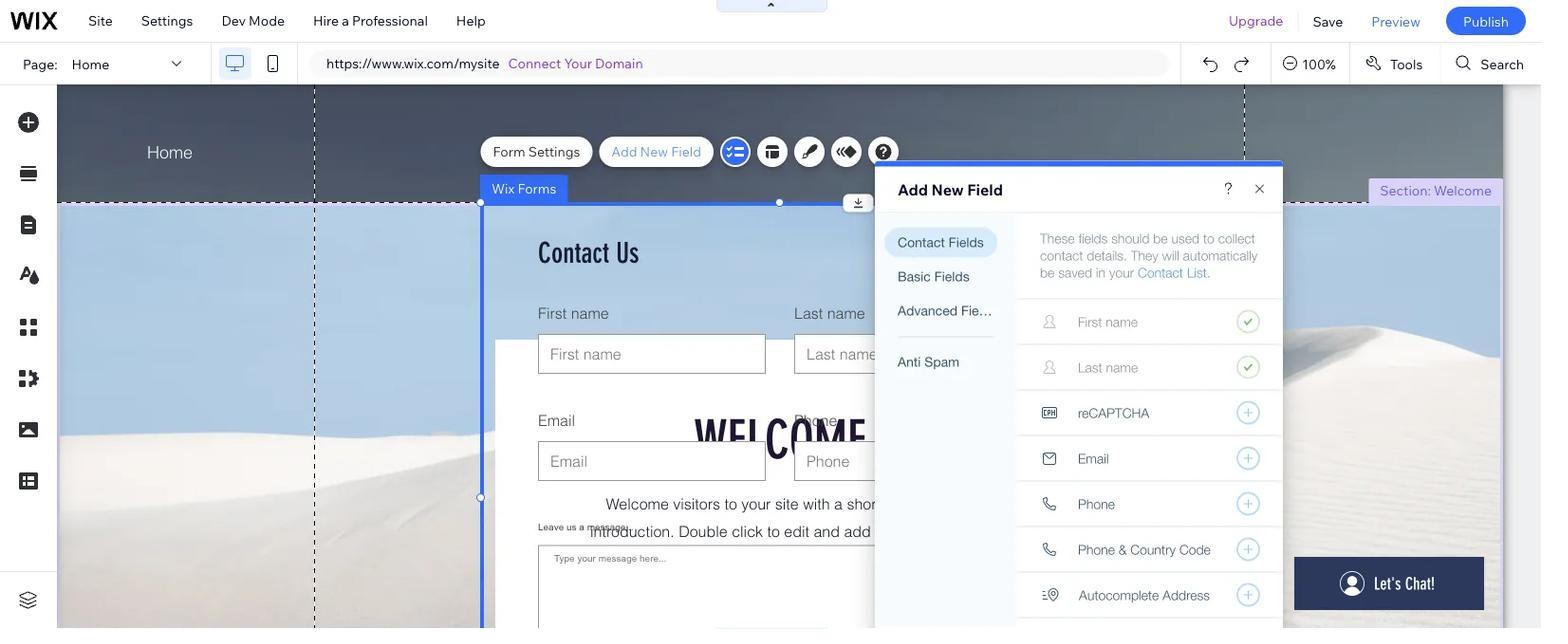 Task type: describe. For each thing, give the bounding box(es) containing it.
hire
[[313, 12, 339, 29]]

hire a professional
[[313, 12, 428, 29]]

upgrade
[[1229, 12, 1284, 29]]

1 vertical spatial field
[[968, 180, 1003, 199]]

0 horizontal spatial field
[[671, 143, 701, 160]]

tools button
[[1351, 43, 1440, 84]]

100% button
[[1272, 43, 1350, 84]]

0 vertical spatial add
[[612, 143, 637, 160]]

save
[[1313, 13, 1343, 29]]

publish button
[[1447, 7, 1526, 35]]

save button
[[1299, 0, 1358, 42]]

preview
[[1372, 13, 1421, 29]]

help
[[456, 12, 486, 29]]

1 vertical spatial settings
[[528, 143, 580, 160]]

100%
[[1303, 55, 1336, 72]]

0 vertical spatial new
[[640, 143, 668, 160]]

wix
[[492, 180, 515, 197]]

publish
[[1464, 13, 1509, 29]]

your
[[564, 55, 592, 72]]

https://www.wix.com/mysite
[[327, 55, 500, 72]]

preview button
[[1358, 0, 1435, 42]]

1 horizontal spatial new
[[932, 180, 964, 199]]



Task type: vqa. For each thing, say whether or not it's contained in the screenshot.
100% button
yes



Task type: locate. For each thing, give the bounding box(es) containing it.
tools
[[1390, 55, 1423, 72]]

settings left dev
[[141, 12, 193, 29]]

dev mode
[[222, 12, 285, 29]]

domain
[[595, 55, 643, 72]]

1 vertical spatial new
[[932, 180, 964, 199]]

0 vertical spatial add new field
[[612, 143, 701, 160]]

site
[[88, 12, 113, 29]]

mode
[[249, 12, 285, 29]]

1 horizontal spatial add new field
[[898, 180, 1003, 199]]

https://www.wix.com/mysite connect your domain
[[327, 55, 643, 72]]

welcome
[[1434, 182, 1492, 199]]

settings up forms
[[528, 143, 580, 160]]

field
[[671, 143, 701, 160], [968, 180, 1003, 199]]

1 vertical spatial add
[[898, 180, 928, 199]]

0 horizontal spatial settings
[[141, 12, 193, 29]]

0 vertical spatial settings
[[141, 12, 193, 29]]

form settings
[[493, 143, 580, 160]]

1 vertical spatial add new field
[[898, 180, 1003, 199]]

add new field
[[612, 143, 701, 160], [898, 180, 1003, 199]]

0 horizontal spatial add
[[612, 143, 637, 160]]

home
[[72, 55, 109, 72]]

0 vertical spatial field
[[671, 143, 701, 160]]

search button
[[1441, 43, 1541, 84]]

search
[[1481, 55, 1524, 72]]

professional
[[352, 12, 428, 29]]

forms
[[518, 180, 557, 197]]

section: welcome
[[1380, 182, 1492, 199]]

0 horizontal spatial add new field
[[612, 143, 701, 160]]

form
[[493, 143, 525, 160]]

dev
[[222, 12, 246, 29]]

add
[[612, 143, 637, 160], [898, 180, 928, 199]]

0 horizontal spatial new
[[640, 143, 668, 160]]

section:
[[1380, 182, 1431, 199]]

a
[[342, 12, 349, 29]]

wix forms
[[492, 180, 557, 197]]

1 horizontal spatial add
[[898, 180, 928, 199]]

new
[[640, 143, 668, 160], [932, 180, 964, 199]]

connect
[[508, 55, 561, 72]]

1 horizontal spatial field
[[968, 180, 1003, 199]]

1 horizontal spatial settings
[[528, 143, 580, 160]]

settings
[[141, 12, 193, 29], [528, 143, 580, 160]]



